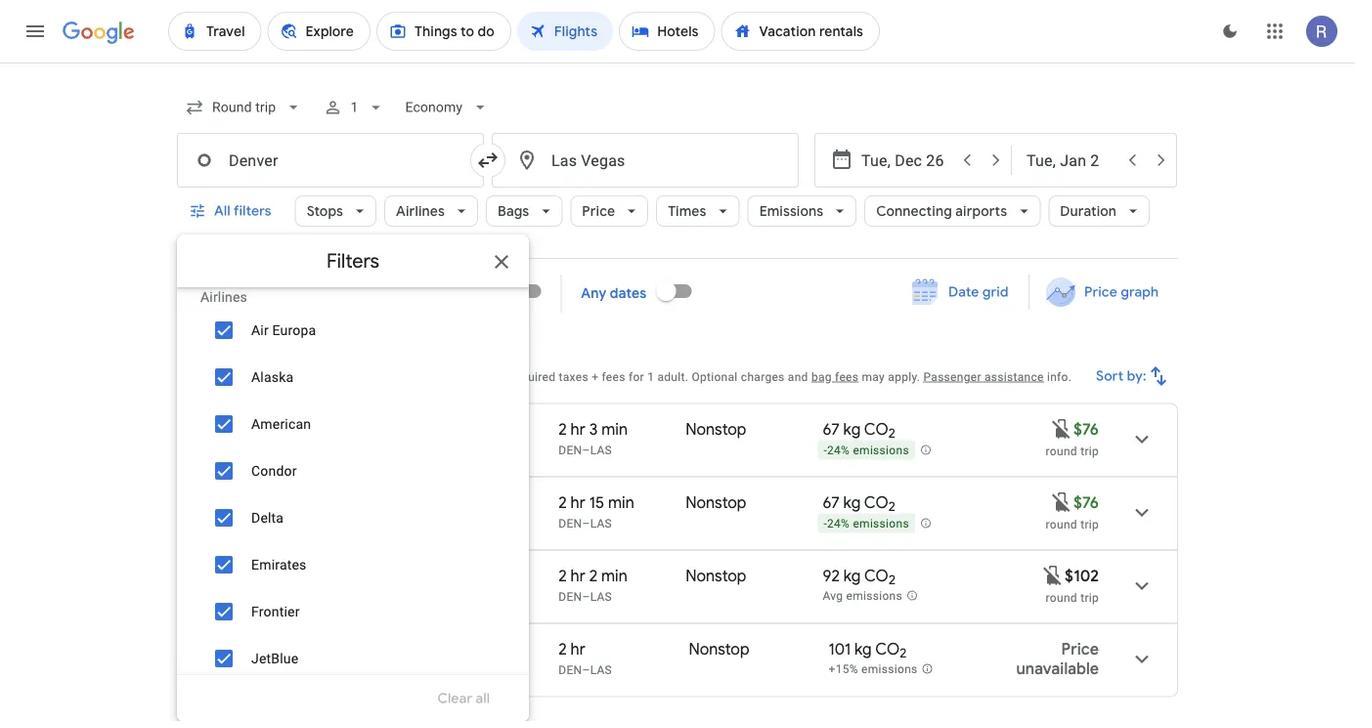 Task type: describe. For each thing, give the bounding box(es) containing it.
76 US dollars text field
[[1074, 420, 1099, 440]]

jetblue
[[251, 651, 299, 667]]

avg
[[823, 590, 843, 604]]

flight details. leaves denver international airport at 11:47 am on tuesday, december 26 and arrives at harry reid international airport at 12:49 pm on tuesday, december 26. image
[[1119, 563, 1166, 610]]

graph
[[1121, 284, 1159, 301]]

connecting airports
[[876, 202, 1008, 220]]

round trip for 2 hr 3 min
[[1046, 445, 1099, 458]]

kg for 2 hr 2 min
[[844, 566, 861, 586]]

hr for 2
[[571, 566, 586, 586]]

loading results progress bar
[[0, 63, 1356, 67]]

trip for 2 hr 3 min
[[1081, 445, 1099, 458]]

stops
[[307, 202, 343, 220]]

prices include required taxes + fees for 1 adult. optional charges and bag fees may apply. passenger assistance
[[430, 370, 1044, 384]]

min for 2 hr 15 min
[[608, 493, 635, 513]]

10:45 am southwest
[[268, 640, 334, 677]]

times button
[[656, 188, 740, 235]]

2 inside 92 kg co 2
[[889, 572, 896, 589]]

Departure text field
[[862, 134, 952, 187]]

kg for 2 hr
[[855, 640, 872, 660]]

0 horizontal spatial airlines
[[200, 289, 247, 305]]

passenger assistance button
[[924, 370, 1044, 384]]

charges
[[741, 370, 785, 384]]

departing
[[222, 340, 312, 365]]

trip for 2 hr 2 min
[[1081, 591, 1099, 605]]

filters
[[327, 248, 379, 273]]

nonstop flight. element for 2 hr
[[689, 640, 750, 663]]

stops button
[[295, 188, 377, 235]]

76 US dollars text field
[[1074, 493, 1099, 513]]

67 kg co 2 for 2 hr 3 min
[[823, 420, 896, 442]]

this price for this flight doesn't include overhead bin access. if you need a carry-on bag, use the bags filter to update prices. image for $102
[[1042, 564, 1065, 588]]

all filters button
[[177, 188, 287, 235]]

11:47 am
[[268, 566, 330, 586]]

nonstop for 2 hr 2 min
[[686, 566, 747, 586]]

7:58 pm
[[268, 420, 324, 440]]

round for 2 hr 2 min
[[1046, 591, 1078, 605]]

total duration 2 hr 15 min. element
[[559, 493, 686, 516]]

sort by:
[[1097, 368, 1147, 385]]

round for 2 hr 3 min
[[1046, 445, 1078, 458]]

67 for 2 hr 15 min
[[823, 493, 840, 513]]

on
[[257, 370, 271, 384]]

co for 2 hr 3 min
[[864, 420, 889, 440]]

airports
[[956, 202, 1008, 220]]

best
[[177, 340, 218, 365]]

any dates
[[581, 285, 647, 303]]

1 and from the left
[[305, 370, 325, 384]]

price for price graph
[[1084, 284, 1118, 301]]

co for 2 hr 2 min
[[864, 566, 889, 586]]

- for 2 hr 15 min
[[824, 518, 827, 531]]

2 hr den – las
[[559, 640, 612, 677]]

air europa
[[251, 322, 316, 338]]

hr for den
[[571, 640, 586, 660]]

nonstop flight. element for 2 hr 2 min
[[686, 566, 747, 589]]

bags button
[[486, 188, 563, 235]]

price graph button
[[1034, 275, 1175, 310]]

– inside 2 hr den – las
[[582, 664, 590, 677]]

assistance
[[985, 370, 1044, 384]]

price
[[274, 370, 301, 384]]

total duration 2 hr 3 min. element
[[559, 420, 686, 443]]

hr for 15
[[571, 493, 586, 513]]

emissions up 92 kg co 2
[[853, 518, 909, 531]]

date
[[949, 284, 980, 301]]

101 kg co 2
[[829, 640, 907, 662]]

Return text field
[[1027, 134, 1117, 187]]

1 button
[[315, 84, 394, 131]]

ranked
[[177, 370, 218, 384]]

europa
[[272, 322, 316, 338]]

$76 for 2 hr 15 min
[[1074, 493, 1099, 513]]

any
[[581, 285, 607, 303]]

dates
[[610, 285, 647, 303]]

bag
[[812, 370, 832, 384]]

co for 2 hr
[[875, 640, 900, 660]]

1 inside best departing flights main content
[[648, 370, 654, 384]]

2024
[[463, 285, 496, 303]]

nonstop flight. element for 2 hr 3 min
[[686, 420, 747, 443]]

connecting airports button
[[865, 188, 1041, 235]]

date grid button
[[898, 275, 1025, 310]]

change appearance image
[[1207, 8, 1254, 55]]

based
[[221, 370, 254, 384]]

2 hr 2 min den – las
[[559, 566, 628, 604]]

find the best price region
[[177, 268, 1179, 326]]

15
[[589, 493, 605, 513]]

2 inside the 2 hr 3 min den – las
[[559, 420, 567, 440]]

+
[[592, 370, 599, 384]]

10:45 am
[[268, 640, 334, 660]]

avg emissions
[[823, 590, 903, 604]]

flights
[[316, 340, 373, 365]]

duration button
[[1049, 188, 1150, 235]]

nonstop for 2 hr
[[689, 640, 750, 660]]

filters
[[234, 202, 272, 220]]

+15%
[[829, 663, 859, 677]]

Departure time: 10:45 AM. text field
[[268, 640, 334, 660]]

– for 15
[[582, 517, 590, 531]]

this price for this flight doesn't include overhead bin access. if you need a carry-on bag, use the bags filter to update prices. image
[[1050, 417, 1074, 441]]

1 inside popup button
[[350, 99, 358, 115]]

adult.
[[658, 370, 689, 384]]

unavailable
[[1017, 659, 1099, 679]]

close dialog image
[[490, 250, 513, 274]]

total duration 2 hr 2 min. element
[[559, 566, 686, 589]]

grid
[[983, 284, 1009, 301]]

den for 2 hr 15 min
[[559, 517, 582, 531]]

none search field containing filters
[[177, 55, 1179, 723]]

total duration 2 hr. element
[[559, 640, 689, 663]]

by:
[[1128, 368, 1147, 385]]

bag fees button
[[812, 370, 859, 384]]

las for 3
[[590, 444, 612, 457]]

2 and from the left
[[788, 370, 809, 384]]

kg for 2 hr 15 min
[[844, 493, 861, 513]]

price for price
[[582, 202, 615, 220]]

co for 2 hr 15 min
[[864, 493, 889, 513]]

southwest
[[268, 664, 326, 677]]

1 fees from the left
[[602, 370, 626, 384]]

track prices
[[210, 285, 290, 303]]

nonstop for 2 hr 3 min
[[686, 420, 747, 440]]

hr for 3
[[571, 420, 586, 440]]

delta
[[251, 510, 284, 526]]

airlines button
[[384, 188, 478, 235]]

connecting
[[876, 202, 952, 220]]

- for 2 hr 3 min
[[824, 444, 827, 458]]

10:14 pm frontier
[[268, 493, 330, 531]]

nonstop for 2 hr 15 min
[[686, 493, 747, 513]]

kg for 2 hr 3 min
[[844, 420, 861, 440]]

emissions down 92 kg co 2
[[847, 590, 903, 604]]

american
[[251, 416, 311, 432]]

emissions button
[[748, 188, 857, 235]]



Task type: locate. For each thing, give the bounding box(es) containing it.
– inside 2 hr 15 min den – las
[[582, 517, 590, 531]]

this price for this flight doesn't include overhead bin access. if you need a carry-on bag, use the bags filter to update prices. image down this price for this flight doesn't include overhead bin access. if you need a carry-on bag, use the bags filter to update prices. icon
[[1050, 491, 1074, 514]]

1 vertical spatial price
[[1084, 284, 1118, 301]]

10:14 pm
[[268, 493, 330, 513]]

passenger
[[924, 370, 982, 384]]

3 den from the top
[[559, 590, 582, 604]]

fees right the bag
[[835, 370, 859, 384]]

0 horizontal spatial 1
[[350, 99, 358, 115]]

and left the bag
[[788, 370, 809, 384]]

1 horizontal spatial 1
[[648, 370, 654, 384]]

1 – from the top
[[582, 444, 590, 457]]

-24% emissions for 2 hr 15 min
[[824, 518, 909, 531]]

min right 15
[[608, 493, 635, 513]]

hr down 2 hr 2 min den – las
[[571, 640, 586, 660]]

67 kg co 2
[[823, 420, 896, 442], [823, 493, 896, 516]]

– for 2
[[582, 590, 590, 604]]

kg right 92
[[844, 566, 861, 586]]

2023 – jan
[[376, 285, 445, 303]]

67 for 2 hr 3 min
[[823, 420, 840, 440]]

den
[[559, 444, 582, 457], [559, 517, 582, 531], [559, 590, 582, 604], [559, 664, 582, 677]]

2 fees from the left
[[835, 370, 859, 384]]

$102
[[1065, 566, 1099, 586]]

67 up 92
[[823, 493, 840, 513]]

las inside 2 hr den – las
[[590, 664, 612, 677]]

2 hr from the top
[[571, 493, 586, 513]]

0 vertical spatial $76
[[1074, 420, 1099, 440]]

2 vertical spatial price
[[1062, 640, 1099, 660]]

1 vertical spatial -
[[824, 518, 827, 531]]

67 kg co 2 up 92 kg co 2
[[823, 493, 896, 516]]

price inside popup button
[[582, 202, 615, 220]]

nonstop flight. element
[[686, 420, 747, 443], [686, 493, 747, 516], [686, 566, 747, 589], [689, 640, 750, 663]]

min right 3
[[602, 420, 628, 440]]

hr inside 2 hr 2 min den – las
[[571, 566, 586, 586]]

may
[[862, 370, 885, 384]]

24% for 2 hr 15 min
[[827, 518, 850, 531]]

for
[[629, 370, 644, 384]]

track
[[210, 285, 246, 303]]

las down 3
[[590, 444, 612, 457]]

0 vertical spatial price
[[582, 202, 615, 220]]

frontier inside 10:14 pm frontier
[[268, 517, 311, 531]]

frontier down 10:14 pm
[[268, 517, 311, 531]]

hr inside 2 hr 15 min den – las
[[571, 493, 586, 513]]

$76 for 2 hr 3 min
[[1074, 420, 1099, 440]]

2 round from the top
[[1046, 518, 1078, 532]]

+15% emissions
[[829, 663, 918, 677]]

2 trip from the top
[[1081, 518, 1099, 532]]

2 inside 2 hr den – las
[[559, 640, 567, 660]]

emirates
[[251, 557, 307, 573]]

times
[[668, 202, 707, 220]]

air
[[251, 322, 269, 338]]

-24% emissions for 2 hr 3 min
[[824, 444, 909, 458]]

den down total duration 2 hr. element
[[559, 664, 582, 677]]

3 trip from the top
[[1081, 591, 1099, 605]]

-24% emissions up 92 kg co 2
[[824, 518, 909, 531]]

102 US dollars text field
[[1065, 566, 1099, 586]]

ranked based on price and convenience
[[177, 370, 397, 384]]

$76 left flight details. leaves denver international airport at 10:14 pm on tuesday, december 26 and arrives at harry reid international airport at 11:29 pm on tuesday, december 26. image
[[1074, 493, 1099, 513]]

92 kg co 2
[[823, 566, 896, 589]]

alaska
[[251, 369, 294, 385]]

4 hr from the top
[[571, 640, 586, 660]]

101
[[829, 640, 851, 660]]

2,
[[448, 285, 460, 303]]

round
[[1046, 445, 1078, 458], [1046, 518, 1078, 532], [1046, 591, 1078, 605]]

price left the flight details. leaves denver international airport at 10:45 am on tuesday, december 26 and arrives at harry reid international airport at 11:45 am on tuesday, december 26. icon
[[1062, 640, 1099, 660]]

flight details. leaves denver international airport at 7:58 pm on tuesday, december 26 and arrives at harry reid international airport at 9:01 pm on tuesday, december 26. image
[[1119, 416, 1166, 463]]

Departure time: 7:58 PM. text field
[[268, 420, 324, 440]]

1 horizontal spatial fees
[[835, 370, 859, 384]]

1 vertical spatial trip
[[1081, 518, 1099, 532]]

2 inside 101 kg co 2
[[900, 646, 907, 662]]

kg up +15% emissions
[[855, 640, 872, 660]]

1 hr from the top
[[571, 420, 586, 440]]

min for 2 hr 2 min
[[601, 566, 628, 586]]

co up avg emissions
[[864, 566, 889, 586]]

prices
[[249, 285, 290, 303]]

2 vertical spatial round trip
[[1046, 591, 1099, 605]]

round trip for 2 hr 15 min
[[1046, 518, 1099, 532]]

best departing flights main content
[[177, 268, 1179, 723]]

price right bags popup button on the left
[[582, 202, 615, 220]]

frontier
[[268, 517, 311, 531], [251, 604, 300, 620]]

0 vertical spatial -24% emissions
[[824, 444, 909, 458]]

den inside 2 hr 2 min den – las
[[559, 590, 582, 604]]

24% for 2 hr 3 min
[[827, 444, 850, 458]]

den for 2 hr 2 min
[[559, 590, 582, 604]]

emissions down may
[[853, 444, 909, 458]]

1 las from the top
[[590, 444, 612, 457]]

4 – from the top
[[582, 664, 590, 677]]

jetblue only image
[[428, 636, 506, 683]]

-24% emissions down may
[[824, 444, 909, 458]]

4 las from the top
[[590, 664, 612, 677]]

0 vertical spatial 24%
[[827, 444, 850, 458]]

2 67 kg co 2 from the top
[[823, 493, 896, 516]]

4 den from the top
[[559, 664, 582, 677]]

1 - from the top
[[824, 444, 827, 458]]

2 hr 3 min den – las
[[559, 420, 628, 457]]

92
[[823, 566, 840, 586]]

– down 3
[[582, 444, 590, 457]]

hr left 15
[[571, 493, 586, 513]]

den down total duration 2 hr 2 min. element
[[559, 590, 582, 604]]

emissions down 101 kg co 2
[[862, 663, 918, 677]]

1 horizontal spatial and
[[788, 370, 809, 384]]

dec 26, 2023 – jan 2, 2024
[[324, 285, 496, 303]]

$76 left flight details. leaves denver international airport at 7:58 pm on tuesday, december 26 and arrives at harry reid international airport at 9:01 pm on tuesday, december 26. image
[[1074, 420, 1099, 440]]

las for 2
[[590, 590, 612, 604]]

1 vertical spatial min
[[608, 493, 635, 513]]

1 vertical spatial 67
[[823, 493, 840, 513]]

0 vertical spatial 67
[[823, 420, 840, 440]]

min inside the 2 hr 3 min den – las
[[602, 420, 628, 440]]

1 vertical spatial $76
[[1074, 493, 1099, 513]]

– inside the 2 hr 3 min den – las
[[582, 444, 590, 457]]

las for 15
[[590, 517, 612, 531]]

price unavailable
[[1017, 640, 1099, 679]]

den down total duration 2 hr 15 min. element
[[559, 517, 582, 531]]

round for 2 hr 15 min
[[1046, 518, 1078, 532]]

1 vertical spatial airlines
[[200, 289, 247, 305]]

trip down 102 us dollars text field at the bottom right of the page
[[1081, 591, 1099, 605]]

this price for this flight doesn't include overhead bin access. if you need a carry-on bag, use the bags filter to update prices. image up price unavailable
[[1042, 564, 1065, 588]]

las inside 2 hr 15 min den – las
[[590, 517, 612, 531]]

all filters
[[214, 202, 272, 220]]

1 67 kg co 2 from the top
[[823, 420, 896, 442]]

co up +15% emissions
[[875, 640, 900, 660]]

1 den from the top
[[559, 444, 582, 457]]

round trip
[[1046, 445, 1099, 458], [1046, 518, 1099, 532], [1046, 591, 1099, 605]]

price
[[582, 202, 615, 220], [1084, 284, 1118, 301], [1062, 640, 1099, 660]]

1 67 from the top
[[823, 420, 840, 440]]

1 vertical spatial frontier
[[251, 604, 300, 620]]

las down 15
[[590, 517, 612, 531]]

0 vertical spatial airlines
[[396, 202, 445, 220]]

las inside the 2 hr 3 min den – las
[[590, 444, 612, 457]]

price inside button
[[1084, 284, 1118, 301]]

optional
[[692, 370, 738, 384]]

2 vertical spatial trip
[[1081, 591, 1099, 605]]

sort
[[1097, 368, 1124, 385]]

1 $76 from the top
[[1074, 420, 1099, 440]]

0 vertical spatial 67 kg co 2
[[823, 420, 896, 442]]

1 vertical spatial round
[[1046, 518, 1078, 532]]

las
[[590, 444, 612, 457], [590, 517, 612, 531], [590, 590, 612, 604], [590, 664, 612, 677]]

prices
[[430, 370, 465, 384]]

1 vertical spatial round trip
[[1046, 518, 1099, 532]]

round trip down this price for this flight doesn't include overhead bin access. if you need a carry-on bag, use the bags filter to update prices. icon
[[1046, 445, 1099, 458]]

– down total duration 2 hr 2 min. element
[[582, 590, 590, 604]]

bags
[[498, 202, 529, 220]]

round down this price for this flight doesn't include overhead bin access. if you need a carry-on bag, use the bags filter to update prices. icon
[[1046, 445, 1078, 458]]

0 horizontal spatial and
[[305, 370, 325, 384]]

co up 92 kg co 2
[[864, 493, 889, 513]]

den for 2 hr 3 min
[[559, 444, 582, 457]]

24% down bag fees button
[[827, 444, 850, 458]]

0 vertical spatial round
[[1046, 445, 1078, 458]]

2 $76 from the top
[[1074, 493, 1099, 513]]

$76
[[1074, 420, 1099, 440], [1074, 493, 1099, 513]]

all
[[214, 202, 231, 220]]

condor
[[251, 463, 297, 479]]

den inside the 2 hr 3 min den – las
[[559, 444, 582, 457]]

kg inside 101 kg co 2
[[855, 640, 872, 660]]

apply.
[[888, 370, 921, 384]]

3
[[589, 420, 598, 440]]

kg up 92 kg co 2
[[844, 493, 861, 513]]

2 vertical spatial round
[[1046, 591, 1078, 605]]

nonstop flight. element for 2 hr 15 min
[[686, 493, 747, 516]]

trip
[[1081, 445, 1099, 458], [1081, 518, 1099, 532], [1081, 591, 1099, 605]]

1 vertical spatial 24%
[[827, 518, 850, 531]]

2 round trip from the top
[[1046, 518, 1099, 532]]

swap origin and destination. image
[[476, 149, 500, 172]]

co inside 101 kg co 2
[[875, 640, 900, 660]]

trip for 2 hr 15 min
[[1081, 518, 1099, 532]]

1 vertical spatial 1
[[648, 370, 654, 384]]

fees right +
[[602, 370, 626, 384]]

1 round trip from the top
[[1046, 445, 1099, 458]]

den inside 2 hr den – las
[[559, 664, 582, 677]]

3 – from the top
[[582, 590, 590, 604]]

2 24% from the top
[[827, 518, 850, 531]]

2 den from the top
[[559, 517, 582, 531]]

None text field
[[177, 133, 484, 188], [492, 133, 799, 188], [177, 133, 484, 188], [492, 133, 799, 188]]

trip down $76 text box
[[1081, 445, 1099, 458]]

1 trip from the top
[[1081, 445, 1099, 458]]

1 -24% emissions from the top
[[824, 444, 909, 458]]

24% up 92
[[827, 518, 850, 531]]

co
[[864, 420, 889, 440], [864, 493, 889, 513], [864, 566, 889, 586], [875, 640, 900, 660]]

0 vertical spatial 1
[[350, 99, 358, 115]]

las down total duration 2 hr. element
[[590, 664, 612, 677]]

3 hr from the top
[[571, 566, 586, 586]]

duration
[[1061, 202, 1117, 220]]

min inside 2 hr 15 min den – las
[[608, 493, 635, 513]]

hr inside 2 hr den – las
[[571, 640, 586, 660]]

0 vertical spatial round trip
[[1046, 445, 1099, 458]]

2 inside 2 hr 15 min den – las
[[559, 493, 567, 513]]

airlines up 2023 – jan at the top left
[[396, 202, 445, 220]]

round trip down $102
[[1046, 591, 1099, 605]]

- up 92
[[824, 518, 827, 531]]

price for price unavailable
[[1062, 640, 1099, 660]]

3 las from the top
[[590, 590, 612, 604]]

nonstop
[[686, 420, 747, 440], [686, 493, 747, 513], [686, 566, 747, 586], [689, 640, 750, 660]]

67 kg co 2 for 2 hr 15 min
[[823, 493, 896, 516]]

price button
[[571, 188, 649, 235]]

1 round from the top
[[1046, 445, 1078, 458]]

taxes
[[559, 370, 589, 384]]

hr left 3
[[571, 420, 586, 440]]

0 vertical spatial frontier
[[268, 517, 311, 531]]

1 24% from the top
[[827, 444, 850, 458]]

this price for this flight doesn't include overhead bin access. if you need a carry-on bag, use the bags filter to update prices. image for $76
[[1050, 491, 1074, 514]]

None field
[[177, 90, 311, 125], [397, 90, 498, 125], [177, 90, 311, 125], [397, 90, 498, 125]]

price left graph
[[1084, 284, 1118, 301]]

learn more about tracked prices image
[[294, 285, 312, 303]]

- down the bag
[[824, 444, 827, 458]]

– down 15
[[582, 517, 590, 531]]

2 -24% emissions from the top
[[824, 518, 909, 531]]

kg inside 92 kg co 2
[[844, 566, 861, 586]]

0 vertical spatial trip
[[1081, 445, 1099, 458]]

1 vertical spatial this price for this flight doesn't include overhead bin access. if you need a carry-on bag, use the bags filter to update prices. image
[[1042, 564, 1065, 588]]

price graph
[[1084, 284, 1159, 301]]

0 vertical spatial -
[[824, 444, 827, 458]]

las down total duration 2 hr 2 min. element
[[590, 590, 612, 604]]

None search field
[[177, 55, 1179, 723]]

den down total duration 2 hr 3 min. element at the bottom of page
[[559, 444, 582, 457]]

0 vertical spatial this price for this flight doesn't include overhead bin access. if you need a carry-on bag, use the bags filter to update prices. image
[[1050, 491, 1074, 514]]

0 horizontal spatial fees
[[602, 370, 626, 384]]

2 vertical spatial min
[[601, 566, 628, 586]]

hr down 2 hr 15 min den – las
[[571, 566, 586, 586]]

kg down bag fees button
[[844, 420, 861, 440]]

and right the price
[[305, 370, 325, 384]]

las inside 2 hr 2 min den – las
[[590, 590, 612, 604]]

flight details. leaves denver international airport at 10:14 pm on tuesday, december 26 and arrives at harry reid international airport at 11:29 pm on tuesday, december 26. image
[[1119, 490, 1166, 536]]

0 vertical spatial min
[[602, 420, 628, 440]]

den inside 2 hr 15 min den – las
[[559, 517, 582, 531]]

hr
[[571, 420, 586, 440], [571, 493, 586, 513], [571, 566, 586, 586], [571, 640, 586, 660]]

airlines left prices at the left
[[200, 289, 247, 305]]

3 round from the top
[[1046, 591, 1078, 605]]

67
[[823, 420, 840, 440], [823, 493, 840, 513]]

dec
[[324, 285, 349, 303]]

1 horizontal spatial airlines
[[396, 202, 445, 220]]

min for 2 hr 3 min
[[602, 420, 628, 440]]

main menu image
[[23, 20, 47, 43]]

co inside 92 kg co 2
[[864, 566, 889, 586]]

– down total duration 2 hr. element
[[582, 664, 590, 677]]

–
[[582, 444, 590, 457], [582, 517, 590, 531], [582, 590, 590, 604], [582, 664, 590, 677]]

67 kg co 2 down may
[[823, 420, 896, 442]]

best departing flights
[[177, 340, 373, 365]]

min inside 2 hr 2 min den – las
[[601, 566, 628, 586]]

1 vertical spatial 67 kg co 2
[[823, 493, 896, 516]]

include
[[468, 370, 507, 384]]

2 67 from the top
[[823, 493, 840, 513]]

Departure time: 11:47 AM. text field
[[268, 566, 330, 586]]

min
[[602, 420, 628, 440], [608, 493, 635, 513], [601, 566, 628, 586]]

67 down bag fees button
[[823, 420, 840, 440]]

co down may
[[864, 420, 889, 440]]

date grid
[[949, 284, 1009, 301]]

frontier down the departure time: 11:47 am. text field
[[251, 604, 300, 620]]

required
[[511, 370, 556, 384]]

3 round trip from the top
[[1046, 591, 1099, 605]]

airlines inside popup button
[[396, 202, 445, 220]]

– for 3
[[582, 444, 590, 457]]

round down $102
[[1046, 591, 1078, 605]]

round trip down $76 text field
[[1046, 518, 1099, 532]]

-24% emissions
[[824, 444, 909, 458], [824, 518, 909, 531]]

2 – from the top
[[582, 517, 590, 531]]

1
[[350, 99, 358, 115], [648, 370, 654, 384]]

2
[[559, 420, 567, 440], [889, 426, 896, 442], [559, 493, 567, 513], [889, 499, 896, 516], [559, 566, 567, 586], [589, 566, 598, 586], [889, 572, 896, 589], [559, 640, 567, 660], [900, 646, 907, 662]]

2 las from the top
[[590, 517, 612, 531]]

flight details. leaves denver international airport at 10:45 am on tuesday, december 26 and arrives at harry reid international airport at 11:45 am on tuesday, december 26. image
[[1119, 636, 1166, 683]]

round down $76 text field
[[1046, 518, 1078, 532]]

2 - from the top
[[824, 518, 827, 531]]

price inside price unavailable
[[1062, 640, 1099, 660]]

this price for this flight doesn't include overhead bin access. if you need a carry-on bag, use the bags filter to update prices. image
[[1050, 491, 1074, 514], [1042, 564, 1065, 588]]

trip down $76 text field
[[1081, 518, 1099, 532]]

1 vertical spatial -24% emissions
[[824, 518, 909, 531]]

min down 2 hr 15 min den – las
[[601, 566, 628, 586]]

26,
[[353, 285, 372, 303]]

emissions
[[760, 202, 824, 220]]

round trip for 2 hr 2 min
[[1046, 591, 1099, 605]]

2 hr 15 min den – las
[[559, 493, 635, 531]]

– inside 2 hr 2 min den – las
[[582, 590, 590, 604]]

hr inside the 2 hr 3 min den – las
[[571, 420, 586, 440]]



Task type: vqa. For each thing, say whether or not it's contained in the screenshot.
Injury
no



